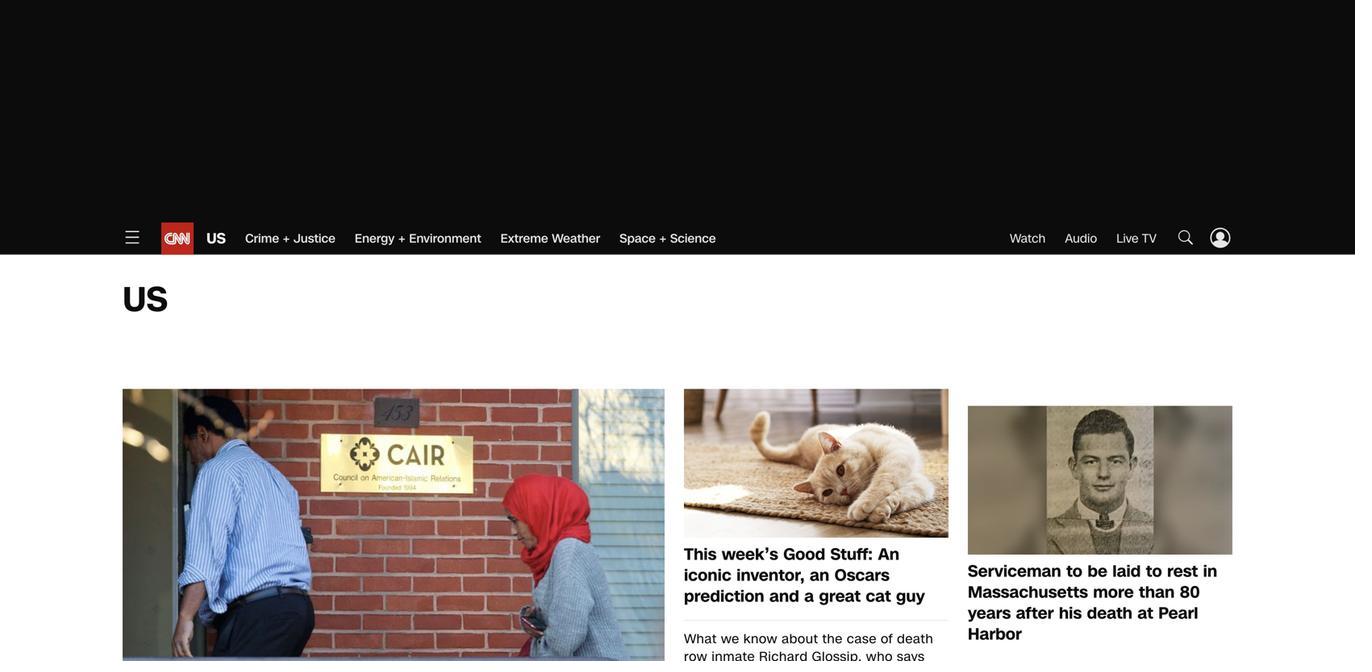 Task type: describe. For each thing, give the bounding box(es) containing it.
1 horizontal spatial us
[[207, 229, 226, 249]]

environment
[[409, 230, 482, 247]]

weather
[[552, 230, 601, 247]]

know
[[744, 631, 778, 649]]

oscars
[[835, 565, 890, 588]]

serviceman to be laid to rest in massachusetts more than 80 years after his death at pearl harbor link
[[968, 561, 1233, 646]]

this
[[684, 544, 717, 567]]

about
[[782, 631, 819, 649]]

good
[[784, 544, 826, 567]]

his
[[1059, 603, 1082, 625]]

we
[[721, 631, 740, 649]]

tv
[[1143, 230, 1157, 247]]

week's
[[722, 544, 779, 567]]

massachusetts
[[968, 582, 1089, 604]]

in
[[1204, 561, 1218, 583]]

cute red scottish fold cat with orange eyes lying on grey textile sofa at home. soft fluffy purebred short hair straight-eared kitty. background, copy space, close up. image
[[684, 389, 949, 538]]

2 to from the left
[[1147, 561, 1163, 583]]

crime
[[245, 230, 279, 247]]

1 vertical spatial us
[[123, 276, 168, 324]]

people return to the headquarter of council on american-islamic relations (cair) in washington, thursday, dec. 10, 2015, after getting the go ahead from emergency personal. earlier the building was evacuated after staffers came in contact with a suspicious substance that arrived in the mail. (ap photo/pablo martinez monsivais) image
[[123, 389, 665, 662]]

an
[[810, 565, 830, 588]]

open menu icon image
[[123, 228, 142, 247]]

an
[[878, 544, 900, 567]]

years
[[968, 603, 1011, 625]]

at
[[1138, 603, 1154, 625]]

glossip,
[[812, 648, 862, 662]]

80
[[1180, 582, 1201, 604]]

than
[[1140, 582, 1175, 604]]

us link
[[194, 223, 226, 255]]

guy
[[897, 586, 926, 609]]

extreme weather link
[[501, 223, 601, 255]]

serviceman to be laid to rest in massachusetts more than 80 years after his death at pearl harbor
[[968, 561, 1218, 646]]

and
[[770, 586, 800, 609]]

space + science link
[[620, 223, 716, 255]]

watch link
[[1010, 230, 1046, 247]]

pearl
[[1159, 603, 1199, 625]]

rest
[[1168, 561, 1199, 583]]

iconic
[[684, 565, 732, 588]]

what we know about the case of death row inmate richard glossip, who say
[[684, 631, 934, 662]]

serviceman
[[968, 561, 1062, 583]]

1 to from the left
[[1067, 561, 1083, 583]]

audio link
[[1066, 230, 1098, 247]]

+ for space
[[660, 230, 667, 247]]



Task type: locate. For each thing, give the bounding box(es) containing it.
user avatar image
[[1209, 226, 1233, 250]]

death inside serviceman to be laid to rest in massachusetts more than 80 years after his death at pearl harbor
[[1088, 603, 1133, 625]]

who
[[866, 648, 893, 662]]

1 + from the left
[[283, 230, 290, 247]]

the
[[823, 631, 843, 649]]

space
[[620, 230, 656, 247]]

death right of
[[898, 631, 934, 649]]

inventor,
[[737, 565, 805, 588]]

laid
[[1113, 561, 1142, 583]]

richard
[[759, 648, 808, 662]]

0 vertical spatial us
[[207, 229, 226, 249]]

stuff:
[[831, 544, 873, 567]]

to
[[1067, 561, 1083, 583], [1147, 561, 1163, 583]]

energy + environment
[[355, 230, 482, 247]]

2 horizontal spatial +
[[660, 230, 667, 247]]

+ for energy
[[398, 230, 406, 247]]

extreme weather
[[501, 230, 601, 247]]

us down open menu icon
[[123, 276, 168, 324]]

+ for crime
[[283, 230, 290, 247]]

+ right 'energy'
[[398, 230, 406, 247]]

justice
[[294, 230, 336, 247]]

this week's good stuff: an iconic inventor, an oscars prediction and a great cat guy link
[[684, 544, 949, 609]]

+ inside 'link'
[[660, 230, 667, 247]]

live
[[1117, 230, 1139, 247]]

2 + from the left
[[398, 230, 406, 247]]

to right laid
[[1147, 561, 1163, 583]]

1 horizontal spatial to
[[1147, 561, 1163, 583]]

what we know about the case of death row inmate richard glossip, who say link
[[684, 631, 949, 662]]

live tv link
[[1117, 230, 1157, 247]]

+ right crime
[[283, 230, 290, 247]]

0 horizontal spatial us
[[123, 276, 168, 324]]

of
[[881, 631, 893, 649]]

audio
[[1066, 230, 1098, 247]]

energy
[[355, 230, 395, 247]]

live tv
[[1117, 230, 1157, 247]]

+ right the 'space'
[[660, 230, 667, 247]]

be
[[1088, 561, 1108, 583]]

this week's good stuff: an iconic inventor, an oscars prediction and a great cat guy
[[684, 544, 926, 609]]

crime + justice link
[[245, 223, 336, 255]]

a
[[805, 586, 814, 609]]

0 vertical spatial death
[[1088, 603, 1133, 625]]

inmate
[[712, 648, 755, 662]]

prediction
[[684, 586, 765, 609]]

1 horizontal spatial +
[[398, 230, 406, 247]]

us left crime
[[207, 229, 226, 249]]

watch
[[1010, 230, 1046, 247]]

0 horizontal spatial to
[[1067, 561, 1083, 583]]

to left "be"
[[1067, 561, 1083, 583]]

death
[[1088, 603, 1133, 625], [898, 631, 934, 649]]

1 horizontal spatial death
[[1088, 603, 1133, 625]]

crime + justice
[[245, 230, 336, 247]]

death inside what we know about the case of death row inmate richard glossip, who say
[[898, 631, 934, 649]]

row
[[684, 648, 708, 662]]

extreme
[[501, 230, 548, 247]]

search icon image
[[1177, 228, 1196, 247]]

harbor
[[968, 624, 1022, 646]]

great
[[820, 586, 861, 609]]

what
[[684, 631, 717, 649]]

3 + from the left
[[660, 230, 667, 247]]

0 horizontal spatial +
[[283, 230, 290, 247]]

more
[[1094, 582, 1134, 604]]

petty officer second class merle chester joseph hillman image
[[968, 406, 1233, 555]]

1 vertical spatial death
[[898, 631, 934, 649]]

science
[[671, 230, 716, 247]]

cat
[[866, 586, 891, 609]]

+
[[283, 230, 290, 247], [398, 230, 406, 247], [660, 230, 667, 247]]

us
[[207, 229, 226, 249], [123, 276, 168, 324]]

death left at
[[1088, 603, 1133, 625]]

case
[[847, 631, 877, 649]]

energy + environment link
[[355, 223, 482, 255]]

0 horizontal spatial death
[[898, 631, 934, 649]]

after
[[1017, 603, 1054, 625]]

space + science
[[620, 230, 716, 247]]



Task type: vqa. For each thing, say whether or not it's contained in the screenshot.
to
yes



